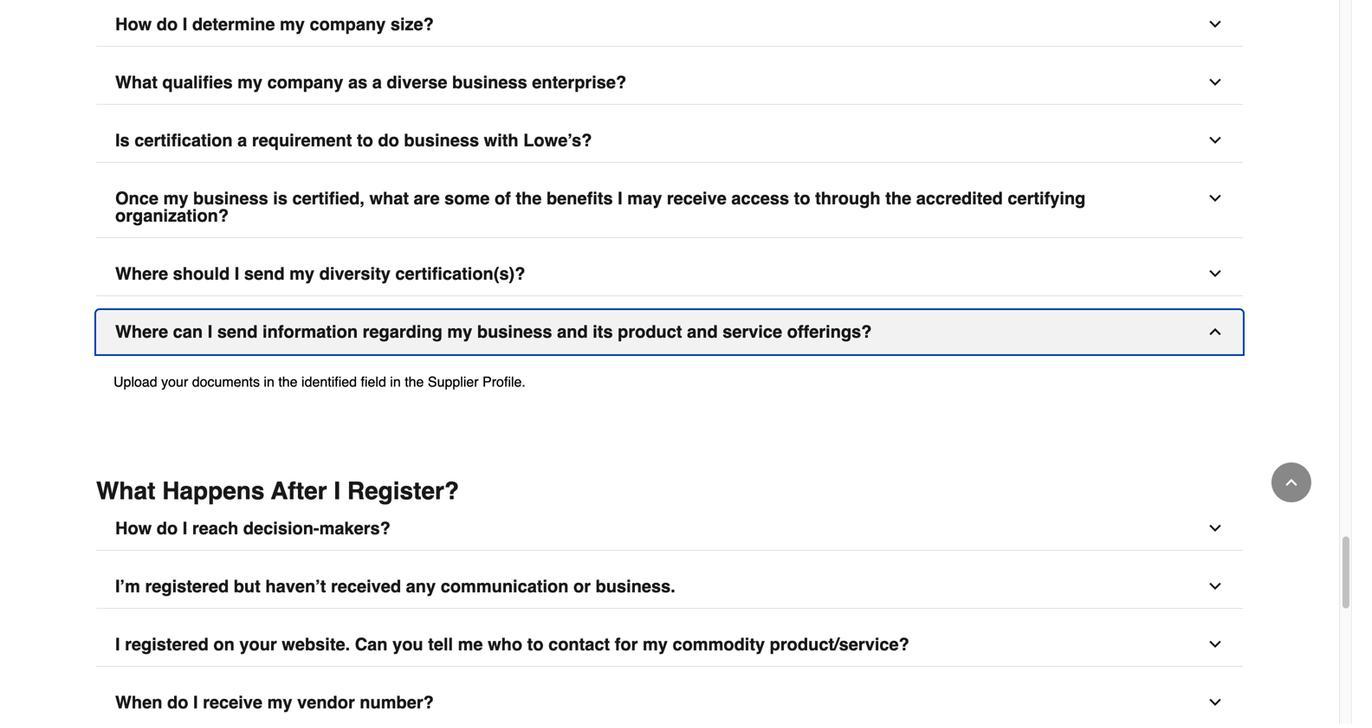 Task type: locate. For each thing, give the bounding box(es) containing it.
chevron down image for communication
[[1207, 578, 1224, 595]]

benefits
[[547, 188, 613, 208]]

and left service
[[687, 322, 718, 342]]

is
[[273, 188, 288, 208]]

to right access
[[794, 188, 810, 208]]

receive right may
[[667, 188, 727, 208]]

1 horizontal spatial and
[[687, 322, 718, 342]]

i right when
[[193, 693, 198, 713]]

0 horizontal spatial and
[[557, 322, 588, 342]]

1 and from the left
[[557, 322, 588, 342]]

registered inside button
[[145, 577, 229, 597]]

business up profile.
[[477, 322, 552, 342]]

is
[[115, 130, 130, 150]]

service
[[723, 322, 782, 342]]

where
[[115, 264, 168, 284], [115, 322, 168, 342]]

0 vertical spatial chevron down image
[[1207, 265, 1224, 282]]

1 horizontal spatial in
[[390, 374, 401, 390]]

chevron down image
[[1207, 265, 1224, 282], [1207, 520, 1224, 537], [1207, 578, 1224, 595]]

when
[[115, 693, 162, 713]]

do inside the when do i receive my vendor number? button
[[167, 693, 188, 713]]

how do i determine my company size?
[[115, 14, 434, 34]]

accredited
[[916, 188, 1003, 208]]

6 chevron down image from the top
[[1207, 694, 1224, 711]]

the right through at the top
[[886, 188, 912, 208]]

where should i send my diversity certification(s)?
[[115, 264, 525, 284]]

3 chevron down image from the top
[[1207, 132, 1224, 149]]

certifying
[[1008, 188, 1086, 208]]

identified
[[301, 374, 357, 390]]

contact
[[548, 635, 610, 655]]

registered for i'm
[[145, 577, 229, 597]]

company left "as"
[[267, 72, 343, 92]]

1 vertical spatial company
[[267, 72, 343, 92]]

what qualifies my company as a diverse business enterprise? button
[[96, 61, 1243, 105]]

2 where from the top
[[115, 322, 168, 342]]

2 chevron down image from the top
[[1207, 520, 1224, 537]]

1 horizontal spatial receive
[[667, 188, 727, 208]]

company up "as"
[[310, 14, 386, 34]]

vendor
[[297, 693, 355, 713]]

1 vertical spatial registered
[[125, 635, 209, 655]]

do inside is certification a requirement to do business with lowe's? button
[[378, 130, 399, 150]]

0 vertical spatial to
[[357, 130, 373, 150]]

chevron down image inside i registered on your website. can you tell me who to contact for my commodity product/service? button
[[1207, 636, 1224, 653]]

my inside button
[[643, 635, 668, 655]]

send
[[244, 264, 285, 284], [217, 322, 258, 342]]

2 chevron down image from the top
[[1207, 74, 1224, 91]]

1 where from the top
[[115, 264, 168, 284]]

business
[[452, 72, 527, 92], [404, 130, 479, 150], [193, 188, 268, 208], [477, 322, 552, 342]]

0 vertical spatial send
[[244, 264, 285, 284]]

chevron down image inside is certification a requirement to do business with lowe's? button
[[1207, 132, 1224, 149]]

my
[[280, 14, 305, 34], [237, 72, 263, 92], [163, 188, 188, 208], [289, 264, 315, 284], [447, 322, 472, 342], [643, 635, 668, 655], [267, 693, 292, 713]]

registered left on at the bottom left of page
[[125, 635, 209, 655]]

when do i receive my vendor number? button
[[96, 681, 1243, 724]]

0 horizontal spatial receive
[[203, 693, 263, 713]]

once my business is certified, what are some of the benefits i may receive access to through the accredited certifying organization? button
[[96, 177, 1243, 238]]

i inside the when do i receive my vendor number? button
[[193, 693, 198, 713]]

2 vertical spatial to
[[527, 635, 544, 655]]

registered
[[145, 577, 229, 597], [125, 635, 209, 655]]

as
[[348, 72, 367, 92]]

0 vertical spatial where
[[115, 264, 168, 284]]

may
[[627, 188, 662, 208]]

is certification a requirement to do business with lowe's?
[[115, 130, 592, 150]]

i left reach
[[183, 519, 187, 538]]

a
[[372, 72, 382, 92], [237, 130, 247, 150]]

chevron down image for me
[[1207, 636, 1224, 653]]

1 how from the top
[[115, 14, 152, 34]]

business left the with
[[404, 130, 479, 150]]

0 horizontal spatial your
[[161, 374, 188, 390]]

diverse
[[387, 72, 447, 92]]

i'm registered but haven't received any communication or business. button
[[96, 565, 1243, 609]]

0 vertical spatial receive
[[667, 188, 727, 208]]

to down what qualifies my company as a diverse business enterprise?
[[357, 130, 373, 150]]

offerings?
[[787, 322, 872, 342]]

2 horizontal spatial to
[[794, 188, 810, 208]]

chevron down image inside how do i reach decision-makers? button
[[1207, 520, 1224, 537]]

i'm registered but haven't received any communication or business.
[[115, 577, 676, 597]]

0 vertical spatial your
[[161, 374, 188, 390]]

my up supplier
[[447, 322, 472, 342]]

is certification a requirement to do business with lowe's? button
[[96, 119, 1243, 163]]

receive
[[667, 188, 727, 208], [203, 693, 263, 713]]

chevron down image for enterprise?
[[1207, 74, 1224, 91]]

how do i reach decision-makers? button
[[96, 507, 1243, 551]]

send right can
[[217, 322, 258, 342]]

chevron down image inside what qualifies my company as a diverse business enterprise? button
[[1207, 74, 1224, 91]]

your right "upload"
[[161, 374, 188, 390]]

my right determine at the left of the page
[[280, 14, 305, 34]]

regarding
[[363, 322, 443, 342]]

1 vertical spatial your
[[239, 635, 277, 655]]

1 horizontal spatial your
[[239, 635, 277, 655]]

i right should
[[235, 264, 239, 284]]

haven't
[[265, 577, 326, 597]]

my right qualifies
[[237, 72, 263, 92]]

decision-
[[243, 519, 319, 538]]

where left should
[[115, 264, 168, 284]]

how for how do i determine my company size?
[[115, 14, 152, 34]]

1 vertical spatial chevron down image
[[1207, 520, 1224, 537]]

0 horizontal spatial a
[[237, 130, 247, 150]]

what for what happens after i register?
[[96, 477, 155, 505]]

with
[[484, 130, 519, 150]]

to inside i registered on your website. can you tell me who to contact for my commodity product/service? button
[[527, 635, 544, 655]]

how do i reach decision-makers?
[[115, 519, 391, 538]]

i left may
[[618, 188, 623, 208]]

certified,
[[292, 188, 365, 208]]

1 vertical spatial send
[[217, 322, 258, 342]]

business left is
[[193, 188, 268, 208]]

the right 'of'
[[516, 188, 542, 208]]

in right "documents"
[[264, 374, 275, 390]]

1 in from the left
[[264, 374, 275, 390]]

your inside button
[[239, 635, 277, 655]]

0 vertical spatial a
[[372, 72, 382, 92]]

product/service?
[[770, 635, 909, 655]]

3 chevron down image from the top
[[1207, 578, 1224, 595]]

how do i determine my company size? button
[[96, 3, 1243, 47]]

chevron down image
[[1207, 16, 1224, 33], [1207, 74, 1224, 91], [1207, 132, 1224, 149], [1207, 190, 1224, 207], [1207, 636, 1224, 653], [1207, 694, 1224, 711]]

any
[[406, 577, 436, 597]]

1 vertical spatial how
[[115, 519, 152, 538]]

1 vertical spatial what
[[96, 477, 155, 505]]

product
[[618, 322, 682, 342]]

i
[[183, 14, 187, 34], [618, 188, 623, 208], [235, 264, 239, 284], [208, 322, 212, 342], [334, 477, 341, 505], [183, 519, 187, 538], [115, 635, 120, 655], [193, 693, 198, 713]]

chevron down image for certification(s)?
[[1207, 265, 1224, 282]]

i down i'm
[[115, 635, 120, 655]]

0 horizontal spatial to
[[357, 130, 373, 150]]

tell
[[428, 635, 453, 655]]

i left determine at the left of the page
[[183, 14, 187, 34]]

send inside where should i send my diversity certification(s)? button
[[244, 264, 285, 284]]

how
[[115, 14, 152, 34], [115, 519, 152, 538]]

2 in from the left
[[390, 374, 401, 390]]

5 chevron down image from the top
[[1207, 636, 1224, 653]]

2 how from the top
[[115, 519, 152, 538]]

in right field in the left bottom of the page
[[390, 374, 401, 390]]

after
[[271, 477, 327, 505]]

the
[[516, 188, 542, 208], [886, 188, 912, 208], [278, 374, 298, 390], [405, 374, 424, 390]]

a right the certification
[[237, 130, 247, 150]]

what inside what qualifies my company as a diverse business enterprise? button
[[115, 72, 158, 92]]

to right who
[[527, 635, 544, 655]]

my right for
[[643, 635, 668, 655]]

1 vertical spatial a
[[237, 130, 247, 150]]

i right can
[[208, 322, 212, 342]]

i inside how do i reach decision-makers? button
[[183, 519, 187, 538]]

i'm
[[115, 577, 140, 597]]

2 vertical spatial chevron down image
[[1207, 578, 1224, 595]]

registered inside button
[[125, 635, 209, 655]]

0 horizontal spatial in
[[264, 374, 275, 390]]

are
[[414, 188, 440, 208]]

1 vertical spatial where
[[115, 322, 168, 342]]

certification
[[134, 130, 233, 150]]

chevron down image inside once my business is certified, what are some of the benefits i may receive access to through the accredited certifying organization? button
[[1207, 190, 1224, 207]]

chevron down image for of
[[1207, 190, 1224, 207]]

enterprise?
[[532, 72, 627, 92]]

should
[[173, 264, 230, 284]]

my right once
[[163, 188, 188, 208]]

do inside how do i determine my company size? button
[[157, 14, 178, 34]]

company
[[310, 14, 386, 34], [267, 72, 343, 92]]

send inside where can i send information regarding my business and its product and service offerings? button
[[217, 322, 258, 342]]

4 chevron down image from the top
[[1207, 190, 1224, 207]]

and
[[557, 322, 588, 342], [687, 322, 718, 342]]

1 chevron down image from the top
[[1207, 16, 1224, 33]]

receive down on at the bottom left of page
[[203, 693, 263, 713]]

to inside once my business is certified, what are some of the benefits i may receive access to through the accredited certifying organization?
[[794, 188, 810, 208]]

its
[[593, 322, 613, 342]]

and left its
[[557, 322, 588, 342]]

your right on at the bottom left of page
[[239, 635, 277, 655]]

chevron up image
[[1283, 474, 1300, 491]]

do inside how do i reach decision-makers? button
[[157, 519, 178, 538]]

access
[[731, 188, 789, 208]]

size?
[[391, 14, 434, 34]]

registered right i'm
[[145, 577, 229, 597]]

where for where should i send my diversity certification(s)?
[[115, 264, 168, 284]]

1 chevron down image from the top
[[1207, 265, 1224, 282]]

where left can
[[115, 322, 168, 342]]

chevron down image inside where should i send my diversity certification(s)? button
[[1207, 265, 1224, 282]]

do left reach
[[157, 519, 178, 538]]

diversity
[[319, 264, 391, 284]]

once my business is certified, what are some of the benefits i may receive access to through the accredited certifying organization?
[[115, 188, 1086, 226]]

do right when
[[167, 693, 188, 713]]

determine
[[192, 14, 275, 34]]

for
[[615, 635, 638, 655]]

0 vertical spatial registered
[[145, 577, 229, 597]]

to
[[357, 130, 373, 150], [794, 188, 810, 208], [527, 635, 544, 655]]

business.
[[596, 577, 676, 597]]

1 horizontal spatial to
[[527, 635, 544, 655]]

what happens after i register?
[[96, 477, 459, 505]]

do up qualifies
[[157, 14, 178, 34]]

your
[[161, 374, 188, 390], [239, 635, 277, 655]]

0 vertical spatial how
[[115, 14, 152, 34]]

send right should
[[244, 264, 285, 284]]

1 vertical spatial to
[[794, 188, 810, 208]]

0 vertical spatial what
[[115, 72, 158, 92]]

do for when do i receive my vendor number?
[[167, 693, 188, 713]]

where can i send information regarding my business and its product and service offerings?
[[115, 322, 872, 342]]

but
[[234, 577, 261, 597]]

my left the vendor
[[267, 693, 292, 713]]

communication
[[441, 577, 569, 597]]

a right "as"
[[372, 72, 382, 92]]

chevron down image inside i'm registered but haven't received any communication or business. button
[[1207, 578, 1224, 595]]

do up what
[[378, 130, 399, 150]]



Task type: describe. For each thing, give the bounding box(es) containing it.
1 vertical spatial receive
[[203, 693, 263, 713]]

scroll to top element
[[1272, 463, 1312, 502]]

when do i receive my vendor number?
[[115, 693, 434, 713]]

2 and from the left
[[687, 322, 718, 342]]

how for how do i reach decision-makers?
[[115, 519, 152, 538]]

field
[[361, 374, 386, 390]]

0 vertical spatial company
[[310, 14, 386, 34]]

who
[[488, 635, 522, 655]]

i inside once my business is certified, what are some of the benefits i may receive access to through the accredited certifying organization?
[[618, 188, 623, 208]]

i registered on your website. can you tell me who to contact for my commodity product/service?
[[115, 635, 909, 655]]

registered for i
[[125, 635, 209, 655]]

what
[[369, 188, 409, 208]]

organization?
[[115, 206, 229, 226]]

receive inside once my business is certified, what are some of the benefits i may receive access to through the accredited certifying organization?
[[667, 188, 727, 208]]

register?
[[347, 477, 459, 505]]

i inside i registered on your website. can you tell me who to contact for my commodity product/service? button
[[115, 635, 120, 655]]

information
[[263, 322, 358, 342]]

supplier
[[428, 374, 479, 390]]

the left supplier
[[405, 374, 424, 390]]

website.
[[282, 635, 350, 655]]

do for how do i determine my company size?
[[157, 14, 178, 34]]

reach
[[192, 519, 238, 538]]

send for my
[[244, 264, 285, 284]]

some
[[445, 188, 490, 208]]

i right after
[[334, 477, 341, 505]]

chevron up image
[[1207, 323, 1224, 341]]

happens
[[162, 477, 265, 505]]

chevron down image for lowe's?
[[1207, 132, 1224, 149]]

i inside where can i send information regarding my business and its product and service offerings? button
[[208, 322, 212, 342]]

profile.
[[483, 374, 526, 390]]

the left identified
[[278, 374, 298, 390]]

upload
[[113, 374, 157, 390]]

chevron down image inside the when do i receive my vendor number? button
[[1207, 694, 1224, 711]]

makers?
[[319, 519, 391, 538]]

what qualifies my company as a diverse business enterprise?
[[115, 72, 627, 92]]

i registered on your website. can you tell me who to contact for my commodity product/service? button
[[96, 623, 1243, 667]]

send for information
[[217, 322, 258, 342]]

on
[[213, 635, 235, 655]]

requirement
[[252, 130, 352, 150]]

can
[[173, 322, 203, 342]]

1 horizontal spatial a
[[372, 72, 382, 92]]

my left diversity at left top
[[289, 264, 315, 284]]

lowe's?
[[523, 130, 592, 150]]

to inside is certification a requirement to do business with lowe's? button
[[357, 130, 373, 150]]

upload your documents in the identified field in the supplier profile.
[[113, 374, 526, 390]]

my inside once my business is certified, what are some of the benefits i may receive access to through the accredited certifying organization?
[[163, 188, 188, 208]]

do for how do i reach decision-makers?
[[157, 519, 178, 538]]

where can i send information regarding my business and its product and service offerings? button
[[96, 310, 1243, 354]]

business up the with
[[452, 72, 527, 92]]

chevron down image inside how do i determine my company size? button
[[1207, 16, 1224, 33]]

certification(s)?
[[395, 264, 525, 284]]

through
[[815, 188, 881, 208]]

qualifies
[[162, 72, 233, 92]]

of
[[495, 188, 511, 208]]

what for what qualifies my company as a diverse business enterprise?
[[115, 72, 158, 92]]

me
[[458, 635, 483, 655]]

business inside once my business is certified, what are some of the benefits i may receive access to through the accredited certifying organization?
[[193, 188, 268, 208]]

can
[[355, 635, 388, 655]]

i inside how do i determine my company size? button
[[183, 14, 187, 34]]

where should i send my diversity certification(s)? button
[[96, 252, 1243, 296]]

once
[[115, 188, 159, 208]]

you
[[393, 635, 423, 655]]

or
[[574, 577, 591, 597]]

commodity
[[673, 635, 765, 655]]

number?
[[360, 693, 434, 713]]

received
[[331, 577, 401, 597]]

where for where can i send information regarding my business and its product and service offerings?
[[115, 322, 168, 342]]

i inside where should i send my diversity certification(s)? button
[[235, 264, 239, 284]]

documents
[[192, 374, 260, 390]]



Task type: vqa. For each thing, say whether or not it's contained in the screenshot.
Do related to When do I receive my vendor number?
yes



